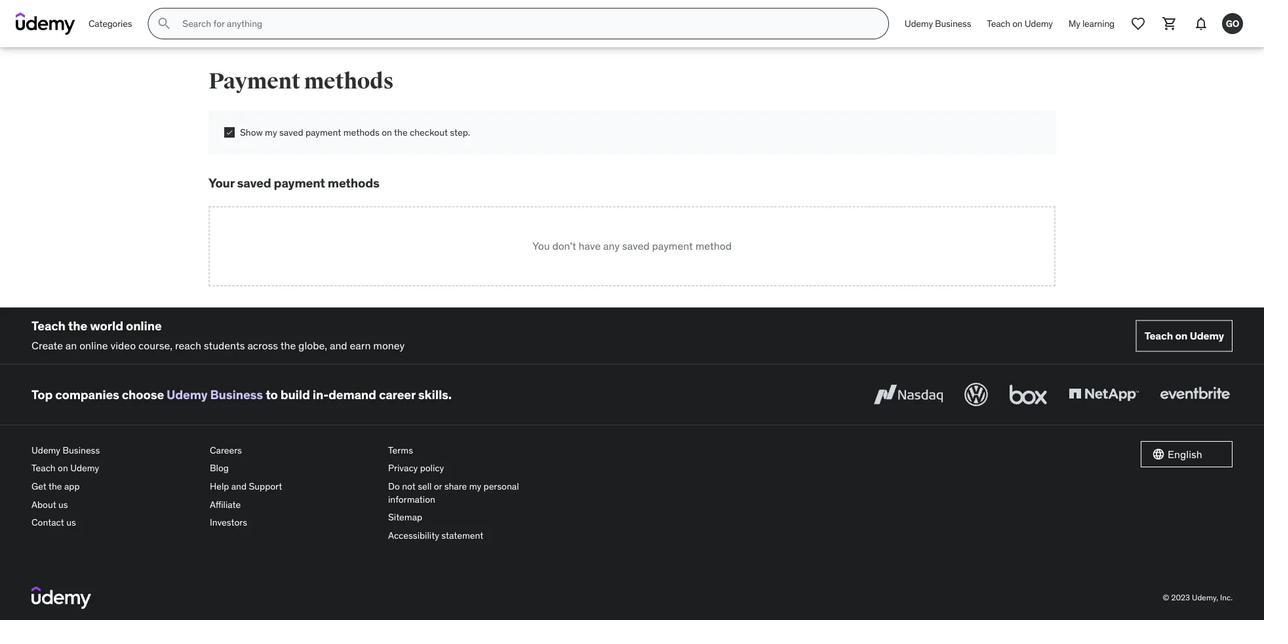 Task type: locate. For each thing, give the bounding box(es) containing it.
0 vertical spatial payment
[[306, 126, 341, 138]]

0 vertical spatial online
[[126, 318, 162, 334]]

career
[[379, 387, 416, 402]]

udemy business link
[[897, 8, 979, 39], [167, 387, 263, 402], [31, 441, 199, 460]]

udemy,
[[1192, 593, 1219, 603]]

teach on udemy
[[987, 18, 1053, 29], [1145, 329, 1225, 343]]

and left earn
[[330, 339, 347, 353]]

saved right show
[[279, 126, 303, 138]]

1 horizontal spatial my
[[469, 481, 482, 492]]

personal
[[484, 481, 519, 492]]

on up eventbrite image
[[1176, 329, 1188, 343]]

small image
[[1152, 448, 1166, 461]]

1 horizontal spatial business
[[210, 387, 263, 402]]

udemy
[[905, 18, 933, 29], [1025, 18, 1053, 29], [1190, 329, 1225, 343], [167, 387, 208, 402], [31, 444, 60, 456], [70, 462, 99, 474]]

teach on udemy left my
[[987, 18, 1053, 29]]

go link
[[1217, 8, 1249, 39]]

saved right your
[[237, 175, 271, 191]]

box image
[[1007, 380, 1051, 409]]

online
[[126, 318, 162, 334], [79, 339, 108, 353]]

1 horizontal spatial and
[[330, 339, 347, 353]]

1 horizontal spatial online
[[126, 318, 162, 334]]

the
[[394, 126, 408, 138], [68, 318, 87, 334], [281, 339, 296, 353], [49, 481, 62, 492]]

video
[[110, 339, 136, 353]]

you don't have any saved payment method
[[533, 239, 732, 253]]

us right contact
[[66, 517, 76, 529]]

my inside 'terms privacy policy do not sell or share my personal information sitemap accessibility statement'
[[469, 481, 482, 492]]

accessibility statement link
[[388, 527, 556, 545]]

statement
[[442, 530, 484, 541]]

and right help
[[231, 481, 247, 492]]

teach
[[987, 18, 1011, 29], [31, 318, 65, 334], [1145, 329, 1174, 343], [31, 462, 56, 474]]

on left checkout at the left
[[382, 126, 392, 138]]

2 vertical spatial teach on udemy link
[[31, 460, 199, 478]]

information
[[388, 493, 435, 505]]

online up course,
[[126, 318, 162, 334]]

0 vertical spatial udemy image
[[16, 12, 75, 35]]

an
[[65, 339, 77, 353]]

us right about
[[58, 499, 68, 510]]

my
[[265, 126, 277, 138], [469, 481, 482, 492]]

0 vertical spatial teach on udemy
[[987, 18, 1053, 29]]

show
[[240, 126, 263, 138]]

inc.
[[1221, 593, 1233, 603]]

companies
[[55, 387, 119, 402]]

teach on udemy link up eventbrite image
[[1136, 320, 1233, 352]]

udemy business teach on udemy get the app about us contact us
[[31, 444, 100, 529]]

2 vertical spatial methods
[[328, 175, 380, 191]]

privacy policy link
[[388, 460, 556, 478]]

earn
[[350, 339, 371, 353]]

sitemap link
[[388, 509, 556, 527]]

create
[[31, 339, 63, 353]]

world
[[90, 318, 123, 334]]

or
[[434, 481, 442, 492]]

us
[[58, 499, 68, 510], [66, 517, 76, 529]]

udemy image
[[16, 12, 75, 35], [31, 587, 91, 609]]

money
[[373, 339, 405, 353]]

wishlist image
[[1131, 16, 1147, 31]]

my
[[1069, 18, 1081, 29]]

terms
[[388, 444, 413, 456]]

show my saved payment methods on the checkout step.
[[240, 126, 470, 138]]

business
[[935, 18, 972, 29], [210, 387, 263, 402], [63, 444, 100, 456]]

the right 'get' at bottom
[[49, 481, 62, 492]]

students
[[204, 339, 245, 353]]

1 vertical spatial payment
[[274, 175, 325, 191]]

0 horizontal spatial business
[[63, 444, 100, 456]]

1 horizontal spatial teach on udemy link
[[979, 8, 1061, 39]]

sell
[[418, 481, 432, 492]]

xsmall image
[[224, 127, 235, 138]]

my down privacy policy link
[[469, 481, 482, 492]]

0 vertical spatial and
[[330, 339, 347, 353]]

teach the world online create an online video course, reach students across the globe, and earn money
[[31, 318, 405, 353]]

top companies choose udemy business to build in-demand career skills.
[[31, 387, 452, 402]]

1 vertical spatial my
[[469, 481, 482, 492]]

choose
[[122, 387, 164, 402]]

0 vertical spatial methods
[[304, 68, 394, 95]]

teach on udemy up eventbrite image
[[1145, 329, 1225, 343]]

contact
[[31, 517, 64, 529]]

reach
[[175, 339, 201, 353]]

eventbrite image
[[1158, 380, 1233, 409]]

2 horizontal spatial teach on udemy link
[[1136, 320, 1233, 352]]

1 vertical spatial business
[[210, 387, 263, 402]]

checkout
[[410, 126, 448, 138]]

business inside the udemy business teach on udemy get the app about us contact us
[[63, 444, 100, 456]]

2 horizontal spatial business
[[935, 18, 972, 29]]

globe,
[[299, 339, 327, 353]]

udemy inside 'link'
[[905, 18, 933, 29]]

and
[[330, 339, 347, 353], [231, 481, 247, 492]]

1 vertical spatial udemy image
[[31, 587, 91, 609]]

saved right any
[[622, 239, 650, 253]]

1 vertical spatial udemy business link
[[167, 387, 263, 402]]

2 vertical spatial business
[[63, 444, 100, 456]]

0 horizontal spatial teach on udemy link
[[31, 460, 199, 478]]

not
[[402, 481, 416, 492]]

1 vertical spatial online
[[79, 339, 108, 353]]

policy
[[420, 462, 444, 474]]

0 vertical spatial my
[[265, 126, 277, 138]]

and inside careers blog help and support affiliate investors
[[231, 481, 247, 492]]

teach on udemy link left my
[[979, 8, 1061, 39]]

careers
[[210, 444, 242, 456]]

my learning
[[1069, 18, 1115, 29]]

1 vertical spatial and
[[231, 481, 247, 492]]

1 vertical spatial teach on udemy
[[1145, 329, 1225, 343]]

investors link
[[210, 514, 378, 532]]

on left my
[[1013, 18, 1023, 29]]

payment
[[306, 126, 341, 138], [274, 175, 325, 191], [652, 239, 693, 253]]

the up an
[[68, 318, 87, 334]]

saved
[[279, 126, 303, 138], [237, 175, 271, 191], [622, 239, 650, 253]]

across
[[248, 339, 278, 353]]

on up app at the left bottom of page
[[58, 462, 68, 474]]

0 vertical spatial business
[[935, 18, 972, 29]]

1 vertical spatial teach on udemy link
[[1136, 320, 1233, 352]]

0 vertical spatial teach on udemy link
[[979, 8, 1061, 39]]

0 horizontal spatial my
[[265, 126, 277, 138]]

categories button
[[81, 8, 140, 39]]

accessibility
[[388, 530, 439, 541]]

on inside the udemy business teach on udemy get the app about us contact us
[[58, 462, 68, 474]]

teach on udemy link up about us link
[[31, 460, 199, 478]]

© 2023 udemy, inc.
[[1163, 593, 1233, 603]]

online right an
[[79, 339, 108, 353]]

get
[[31, 481, 46, 492]]

on
[[1013, 18, 1023, 29], [382, 126, 392, 138], [1176, 329, 1188, 343], [58, 462, 68, 474]]

methods
[[304, 68, 394, 95], [344, 126, 380, 138], [328, 175, 380, 191]]

terms link
[[388, 441, 556, 460]]

0 horizontal spatial and
[[231, 481, 247, 492]]

demand
[[329, 387, 376, 402]]

in-
[[313, 387, 329, 402]]

2 vertical spatial saved
[[622, 239, 650, 253]]

0 vertical spatial saved
[[279, 126, 303, 138]]

my right show
[[265, 126, 277, 138]]

1 vertical spatial saved
[[237, 175, 271, 191]]

nasdaq image
[[871, 380, 946, 409]]



Task type: vqa. For each thing, say whether or not it's contained in the screenshot.
'Affiliate' link
yes



Task type: describe. For each thing, give the bounding box(es) containing it.
1 vertical spatial methods
[[344, 126, 380, 138]]

0 vertical spatial udemy business link
[[897, 8, 979, 39]]

affiliate
[[210, 499, 241, 510]]

volkswagen image
[[962, 380, 991, 409]]

2023
[[1172, 593, 1191, 603]]

2 vertical spatial payment
[[652, 239, 693, 253]]

netapp image
[[1067, 380, 1142, 409]]

go
[[1226, 17, 1240, 29]]

the inside the udemy business teach on udemy get the app about us contact us
[[49, 481, 62, 492]]

skills.
[[418, 387, 452, 402]]

2 vertical spatial udemy business link
[[31, 441, 199, 460]]

top
[[31, 387, 53, 402]]

to
[[266, 387, 278, 402]]

udemy business
[[905, 18, 972, 29]]

shopping cart with 0 items image
[[1162, 16, 1178, 31]]

terms privacy policy do not sell or share my personal information sitemap accessibility statement
[[388, 444, 519, 541]]

the left checkout at the left
[[394, 126, 408, 138]]

english
[[1168, 448, 1203, 461]]

method
[[696, 239, 732, 253]]

do not sell or share my personal information button
[[388, 478, 556, 509]]

your saved payment methods
[[209, 175, 380, 191]]

payment methods
[[209, 68, 394, 95]]

0 vertical spatial us
[[58, 499, 68, 510]]

1 horizontal spatial saved
[[279, 126, 303, 138]]

build
[[281, 387, 310, 402]]

0 horizontal spatial saved
[[237, 175, 271, 191]]

2 horizontal spatial saved
[[622, 239, 650, 253]]

about us link
[[31, 496, 199, 514]]

you
[[533, 239, 550, 253]]

careers blog help and support affiliate investors
[[210, 444, 282, 529]]

help
[[210, 481, 229, 492]]

©
[[1163, 593, 1170, 603]]

affiliate link
[[210, 496, 378, 514]]

Search for anything text field
[[180, 12, 873, 35]]

course,
[[138, 339, 173, 353]]

contact us link
[[31, 514, 199, 532]]

categories
[[89, 18, 132, 29]]

any
[[604, 239, 620, 253]]

business for udemy business
[[935, 18, 972, 29]]

payment
[[209, 68, 300, 95]]

your
[[209, 175, 235, 191]]

teach inside the udemy business teach on udemy get the app about us contact us
[[31, 462, 56, 474]]

sitemap
[[388, 512, 423, 523]]

about
[[31, 499, 56, 510]]

learning
[[1083, 18, 1115, 29]]

blog
[[210, 462, 229, 474]]

0 horizontal spatial online
[[79, 339, 108, 353]]

careers link
[[210, 441, 378, 460]]

app
[[64, 481, 80, 492]]

do
[[388, 481, 400, 492]]

blog link
[[210, 460, 378, 478]]

step.
[[450, 126, 470, 138]]

support
[[249, 481, 282, 492]]

and inside teach the world online create an online video course, reach students across the globe, and earn money
[[330, 339, 347, 353]]

have
[[579, 239, 601, 253]]

english button
[[1141, 441, 1233, 468]]

my learning link
[[1061, 8, 1123, 39]]

business for udemy business teach on udemy get the app about us contact us
[[63, 444, 100, 456]]

share
[[444, 481, 467, 492]]

get the app link
[[31, 478, 199, 496]]

1 horizontal spatial teach on udemy
[[1145, 329, 1225, 343]]

notifications image
[[1194, 16, 1209, 31]]

1 vertical spatial us
[[66, 517, 76, 529]]

0 horizontal spatial teach on udemy
[[987, 18, 1053, 29]]

investors
[[210, 517, 247, 529]]

privacy
[[388, 462, 418, 474]]

teach inside teach the world online create an online video course, reach students across the globe, and earn money
[[31, 318, 65, 334]]

the left globe,
[[281, 339, 296, 353]]

don't
[[553, 239, 576, 253]]

help and support link
[[210, 478, 378, 496]]

submit search image
[[156, 16, 172, 31]]



